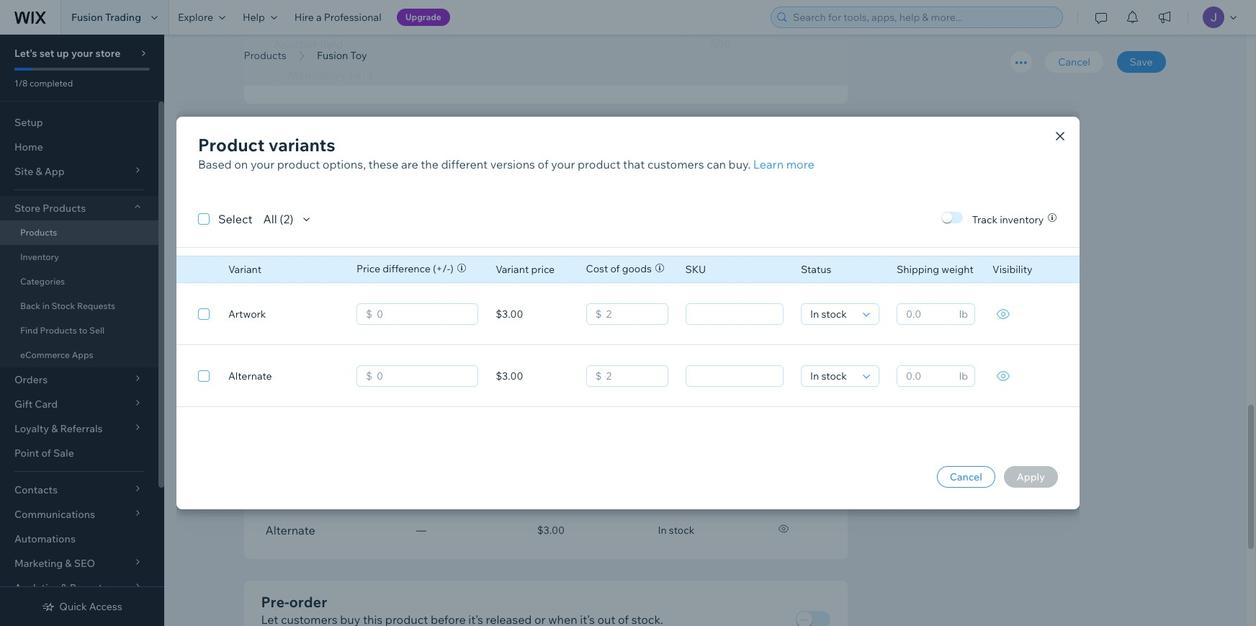 Task type: describe. For each thing, give the bounding box(es) containing it.
images
[[752, 150, 791, 165]]

find products to sell link
[[0, 319, 159, 343]]

store products button
[[0, 196, 159, 221]]

$ down pricing
[[366, 370, 373, 383]]

manage for manage variants
[[261, 387, 317, 405]]

order
[[289, 593, 327, 611]]

fusion toy
[[317, 49, 367, 62]]

stock
[[52, 301, 75, 311]]

quick access
[[59, 600, 122, 613]]

price
[[531, 263, 555, 276]]

connect images
[[703, 150, 791, 165]]

based
[[198, 157, 232, 172]]

$ left and
[[366, 308, 373, 321]]

weight
[[942, 263, 974, 276]]

of inside product variants based on your product options, these are the different versions of your product that customers can buy. learn more
[[538, 157, 549, 172]]

$ down info tooltip "icon" at left
[[596, 370, 602, 383]]

this
[[371, 162, 391, 176]]

1/8
[[14, 78, 28, 89]]

1 vertical spatial alternate
[[266, 524, 315, 538]]

option
[[348, 261, 385, 275]]

0.0 number field for artwork
[[902, 304, 955, 324]]

product right each
[[514, 317, 556, 332]]

product variants based on your product options, these are the different versions of your product that customers can buy. learn more
[[198, 134, 815, 172]]

(+/-
[[433, 262, 451, 275]]

save
[[1131, 55, 1154, 68]]

ecommerce
[[20, 350, 70, 360]]

1 horizontal spatial inventory
[[1000, 213, 1045, 226]]

setup
[[14, 116, 43, 129]]

back in stock requests link
[[0, 294, 159, 319]]

that
[[623, 157, 645, 172]]

in
[[658, 524, 667, 537]]

price
[[357, 262, 381, 275]]

0 vertical spatial cancel
[[1059, 55, 1091, 68]]

sale
[[53, 447, 74, 460]]

mandatory field
[[288, 68, 373, 82]]

save button
[[1118, 51, 1166, 73]]

add
[[276, 261, 299, 275]]

stock
[[669, 524, 695, 537]]

help
[[243, 11, 265, 24]]

manage inside product options manage the options this product comes in.
[[261, 162, 305, 176]]

are
[[401, 157, 418, 172]]

sku
[[686, 263, 706, 276]]

professional
[[324, 11, 382, 24]]

find products to sell
[[20, 325, 105, 336]]

access
[[89, 600, 122, 613]]

categories link
[[0, 270, 159, 294]]

point
[[14, 447, 39, 460]]

quick access button
[[42, 600, 122, 613]]

learn
[[754, 157, 784, 172]]

apps
[[72, 350, 93, 360]]

edit button
[[770, 383, 831, 409]]

store products
[[14, 202, 86, 215]]

ecommerce apps link
[[0, 343, 159, 368]]

up
[[57, 47, 69, 60]]

0.0 number field for alternate
[[902, 366, 955, 386]]

2 number field for artwork
[[602, 304, 663, 324]]

fusion trading
[[71, 11, 141, 24]]

variants for manage
[[320, 387, 376, 405]]

let's
[[14, 47, 37, 60]]

1 horizontal spatial products link
[[237, 48, 294, 63]]

manage variants
[[261, 387, 376, 405]]

help button
[[234, 0, 286, 35]]

0 number field for artwork
[[373, 304, 474, 324]]

product left that
[[578, 157, 621, 172]]

Search for tools, apps, help & more... field
[[789, 7, 1059, 27]]

buy.
[[729, 157, 751, 172]]

a
[[316, 11, 322, 24]]

0 number field for alternate
[[373, 366, 474, 386]]

1/8 completed
[[14, 78, 73, 89]]

product options manage the options this product comes in.
[[261, 138, 489, 176]]

your inside sidebar 'element'
[[71, 47, 93, 60]]

track
[[973, 213, 998, 226]]

2 vertical spatial $3.00
[[537, 524, 565, 537]]

1 horizontal spatial cancel button
[[1046, 51, 1104, 73]]

manage for manage pricing and inventory for each product variant
[[305, 317, 349, 332]]

add another option
[[276, 261, 385, 275]]

1 vertical spatial cancel
[[950, 471, 983, 484]]

2 horizontal spatial your
[[551, 157, 575, 172]]

Select checkbox
[[198, 210, 253, 228]]

field
[[349, 68, 373, 82]]

products inside find products to sell link
[[40, 325, 77, 336]]

upgrade
[[406, 12, 442, 22]]

options,
[[323, 157, 366, 172]]

link images image
[[686, 152, 700, 163]]

the inside product variants based on your product options, these are the different versions of your product that customers can buy. learn more
[[421, 157, 439, 172]]

automations link
[[0, 527, 159, 551]]

comes
[[439, 162, 474, 176]]

lb for alternate
[[960, 370, 969, 383]]

of for point of sale
[[41, 447, 51, 460]]

back in stock requests
[[20, 301, 115, 311]]

home
[[14, 141, 43, 154]]

track inventory
[[973, 213, 1045, 226]]

colors
[[266, 205, 301, 219]]

lb for artwork
[[960, 308, 969, 321]]

price difference (+/-)
[[357, 262, 454, 275]]

different
[[441, 157, 488, 172]]

$ down cost on the left of page
[[596, 308, 602, 321]]

hire a professional
[[295, 11, 382, 24]]

variant for variant price
[[496, 263, 529, 276]]

the inside product options manage the options this product comes in.
[[307, 162, 325, 176]]

variant price
[[496, 263, 555, 276]]



Task type: vqa. For each thing, say whether or not it's contained in the screenshot.
"Google" within the Google Business Profile LINK
no



Task type: locate. For each thing, give the bounding box(es) containing it.
to
[[79, 325, 87, 336]]

2 lb from the top
[[960, 370, 969, 383]]

0 horizontal spatial the
[[307, 162, 325, 176]]

1 horizontal spatial fusion
[[317, 49, 348, 62]]

point of sale link
[[0, 441, 159, 466]]

2 variant from the left
[[496, 263, 529, 276]]

requests
[[77, 301, 115, 311]]

1 vertical spatial products link
[[0, 221, 159, 245]]

each
[[485, 317, 511, 332]]

quick
[[59, 600, 87, 613]]

goods
[[622, 262, 652, 275]]

product up the on
[[198, 134, 265, 156]]

products right store
[[43, 202, 86, 215]]

1 horizontal spatial variant
[[496, 263, 529, 276]]

all ( 2 )
[[263, 212, 294, 226]]

hire a professional link
[[286, 0, 390, 35]]

0 horizontal spatial inventory
[[414, 317, 465, 332]]

and
[[392, 317, 412, 332]]

0 vertical spatial options
[[320, 138, 373, 156]]

1 vertical spatial of
[[611, 262, 620, 275]]

1 0.0 number field from the top
[[902, 304, 955, 324]]

completed
[[30, 78, 73, 89]]

fusion left 'trading'
[[71, 11, 103, 24]]

1 vertical spatial options
[[328, 162, 368, 176]]

of for cost of goods
[[611, 262, 620, 275]]

product for product variants
[[198, 134, 265, 156]]

cancel
[[1059, 55, 1091, 68], [950, 471, 983, 484]]

2 number field down info tooltip "icon" at left
[[602, 366, 663, 386]]

product inside product options manage the options this product comes in.
[[261, 138, 317, 156]]

variant left the price
[[496, 263, 529, 276]]

variants for product
[[269, 134, 336, 156]]

lb
[[960, 308, 969, 321], [960, 370, 969, 383]]

0 vertical spatial fusion
[[71, 11, 103, 24]]

1 horizontal spatial cancel
[[1059, 55, 1091, 68]]

0 vertical spatial )
[[290, 212, 294, 226]]

cancel button
[[1046, 51, 1104, 73], [937, 466, 996, 488]]

1 horizontal spatial )
[[451, 262, 454, 275]]

0 number field down "difference"
[[373, 304, 474, 324]]

alternate
[[228, 370, 272, 383], [266, 524, 315, 538]]

1 horizontal spatial the
[[421, 157, 439, 172]]

shipping weight
[[897, 263, 974, 276]]

of left sale
[[41, 447, 51, 460]]

difference
[[383, 262, 431, 275]]

1 vertical spatial )
[[451, 262, 454, 275]]

sidebar element
[[0, 35, 164, 626]]

product inside product variants based on your product options, these are the different versions of your product that customers can buy. learn more
[[198, 134, 265, 156]]

find
[[20, 325, 38, 336]]

connect images button
[[678, 144, 799, 170]]

explore
[[178, 11, 213, 24]]

in.
[[477, 162, 489, 176]]

fusion up the mandatory field at the top left of page
[[317, 49, 348, 62]]

1 vertical spatial 0 number field
[[373, 366, 474, 386]]

1 2 number field from the top
[[602, 304, 663, 324]]

0 horizontal spatial of
[[41, 447, 51, 460]]

2 number field
[[602, 304, 663, 324], [602, 366, 663, 386]]

add another option button
[[266, 255, 403, 281]]

in
[[42, 301, 50, 311]]

product right this
[[393, 162, 436, 176]]

0 vertical spatial $3.00
[[496, 308, 524, 321]]

1 vertical spatial manage
[[305, 317, 349, 332]]

0 vertical spatial lb
[[960, 308, 969, 321]]

1 vertical spatial lb
[[960, 370, 969, 383]]

for
[[467, 317, 483, 332]]

0 horizontal spatial variant
[[228, 263, 262, 276]]

alternate down artwork
[[228, 370, 272, 383]]

options left this
[[328, 162, 368, 176]]

2 vertical spatial manage
[[261, 387, 317, 405]]

artwork
[[228, 308, 266, 321]]

1 variant from the left
[[228, 263, 262, 276]]

variants
[[269, 134, 336, 156], [320, 387, 376, 405]]

these
[[369, 157, 399, 172]]

all
[[263, 212, 277, 226]]

0 horizontal spatial cancel
[[950, 471, 983, 484]]

0 vertical spatial 0.0 number field
[[902, 304, 955, 324]]

1 vertical spatial fusion
[[317, 49, 348, 62]]

) right "difference"
[[451, 262, 454, 275]]

point of sale
[[14, 447, 74, 460]]

product inside product options manage the options this product comes in.
[[393, 162, 436, 176]]

products link down store products
[[0, 221, 159, 245]]

1 vertical spatial 0.0 number field
[[902, 366, 955, 386]]

fusion for fusion trading
[[71, 11, 103, 24]]

fusion for fusion toy
[[317, 49, 348, 62]]

your right up
[[71, 47, 93, 60]]

) for 2
[[290, 212, 294, 226]]

pricing
[[351, 317, 389, 332]]

inventory right the track
[[1000, 213, 1045, 226]]

products link
[[237, 48, 294, 63], [0, 221, 159, 245]]

1 lb from the top
[[960, 308, 969, 321]]

$3.00
[[496, 308, 524, 321], [496, 370, 524, 383], [537, 524, 565, 537]]

2 2 number field from the top
[[602, 366, 663, 386]]

inventory inside form
[[414, 317, 465, 332]]

back
[[20, 301, 40, 311]]

0 horizontal spatial products link
[[0, 221, 159, 245]]

product up colors
[[261, 138, 317, 156]]

info tooltip image
[[600, 318, 611, 330]]

0.0 number field
[[902, 304, 955, 324], [902, 366, 955, 386]]

pre-
[[261, 593, 289, 611]]

setup link
[[0, 110, 159, 135]]

0 horizontal spatial fusion
[[71, 11, 103, 24]]

products
[[244, 49, 287, 62], [43, 202, 86, 215], [20, 227, 57, 238], [40, 325, 77, 336]]

manage pricing and inventory for each product variant
[[305, 317, 596, 332]]

of right cost on the left of page
[[611, 262, 620, 275]]

e.g., "What would you like engraved on your watch?" text field
[[266, 31, 681, 57]]

None number field
[[703, 31, 778, 57]]

products link down help button
[[237, 48, 294, 63]]

visibility
[[993, 263, 1033, 276]]

(
[[280, 212, 284, 226]]

product left options,
[[277, 157, 320, 172]]

1 horizontal spatial your
[[251, 157, 275, 172]]

variant for variant
[[228, 263, 262, 276]]

0 number field
[[373, 304, 474, 324], [373, 366, 474, 386]]

more
[[787, 157, 815, 172]]

automations
[[14, 533, 76, 546]]

cost of goods
[[586, 262, 652, 275]]

product for product options
[[261, 138, 317, 156]]

2 0 number field from the top
[[373, 366, 474, 386]]

toy
[[351, 49, 367, 62]]

0 vertical spatial alternate
[[228, 370, 272, 383]]

) right (
[[290, 212, 294, 226]]

0 horizontal spatial your
[[71, 47, 93, 60]]

1 vertical spatial variants
[[320, 387, 376, 405]]

connect
[[703, 150, 749, 165]]

of right versions in the top left of the page
[[538, 157, 549, 172]]

1 vertical spatial $3.00
[[496, 370, 524, 383]]

your right versions in the top left of the page
[[551, 157, 575, 172]]

0 vertical spatial of
[[538, 157, 549, 172]]

shipping
[[897, 263, 940, 276]]

store
[[95, 47, 121, 60]]

learn more link
[[754, 156, 815, 173]]

inventory
[[20, 252, 59, 262]]

0 vertical spatial variants
[[269, 134, 336, 156]]

1 vertical spatial 2 number field
[[602, 366, 663, 386]]

your
[[71, 47, 93, 60], [251, 157, 275, 172], [551, 157, 575, 172]]

1 0 number field from the top
[[373, 304, 474, 324]]

another
[[301, 261, 345, 275]]

0 horizontal spatial )
[[290, 212, 294, 226]]

—
[[417, 524, 427, 537]]

status
[[801, 263, 832, 276]]

form
[[164, 0, 1257, 626]]

alternate up pre-order
[[266, 524, 315, 538]]

0 vertical spatial products link
[[237, 48, 294, 63]]

0 vertical spatial 0 number field
[[373, 304, 474, 324]]

options up options,
[[320, 138, 373, 156]]

select
[[218, 212, 253, 226]]

2 horizontal spatial of
[[611, 262, 620, 275]]

None field
[[691, 304, 779, 324], [806, 304, 859, 324], [691, 366, 779, 386], [806, 366, 859, 386], [691, 304, 779, 324], [806, 304, 859, 324], [691, 366, 779, 386], [806, 366, 859, 386]]

versions
[[491, 157, 535, 172]]

the
[[421, 157, 439, 172], [307, 162, 325, 176]]

trading
[[105, 11, 141, 24]]

your right the on
[[251, 157, 275, 172]]

0 vertical spatial 2 number field
[[602, 304, 663, 324]]

cost
[[586, 262, 608, 275]]

hire
[[295, 11, 314, 24]]

2 0.0 number field from the top
[[902, 366, 955, 386]]

home link
[[0, 135, 159, 159]]

) for (+/-
[[451, 262, 454, 275]]

0 vertical spatial cancel button
[[1046, 51, 1104, 73]]

products down help button
[[244, 49, 287, 62]]

2 number field down goods
[[602, 304, 663, 324]]

on
[[234, 157, 248, 172]]

inventory left 'for'
[[414, 317, 465, 332]]

pre-order
[[261, 593, 327, 611]]

1 horizontal spatial of
[[538, 157, 549, 172]]

0 number field down and
[[373, 366, 474, 386]]

edit
[[790, 389, 811, 403]]

let's set up your store
[[14, 47, 121, 60]]

2 number field for alternate
[[602, 366, 663, 386]]

0 vertical spatial manage
[[261, 162, 305, 176]]

set
[[39, 47, 54, 60]]

0 horizontal spatial cancel button
[[937, 466, 996, 488]]

products inside store products dropdown button
[[43, 202, 86, 215]]

products up ecommerce apps
[[40, 325, 77, 336]]

0 vertical spatial inventory
[[1000, 213, 1045, 226]]

of inside "link"
[[41, 447, 51, 460]]

variant
[[559, 317, 596, 332]]

$3.00 for artwork
[[496, 308, 524, 321]]

2 vertical spatial of
[[41, 447, 51, 460]]

form containing product options
[[164, 0, 1257, 626]]

products up inventory
[[20, 227, 57, 238]]

$
[[366, 308, 373, 321], [596, 308, 602, 321], [366, 370, 373, 383], [596, 370, 602, 383]]

variant left add
[[228, 263, 262, 276]]

None checkbox
[[198, 305, 210, 323], [198, 367, 210, 385], [198, 305, 210, 323], [198, 367, 210, 385]]

1 vertical spatial cancel button
[[937, 466, 996, 488]]

product
[[198, 134, 265, 156], [261, 138, 317, 156]]

mandatory
[[288, 68, 347, 82]]

variants inside product variants based on your product options, these are the different versions of your product that customers can buy. learn more
[[269, 134, 336, 156]]

can
[[707, 157, 726, 172]]

$3.00 for alternate
[[496, 370, 524, 383]]

sell
[[89, 325, 105, 336]]

1 vertical spatial inventory
[[414, 317, 465, 332]]

customers
[[648, 157, 705, 172]]



